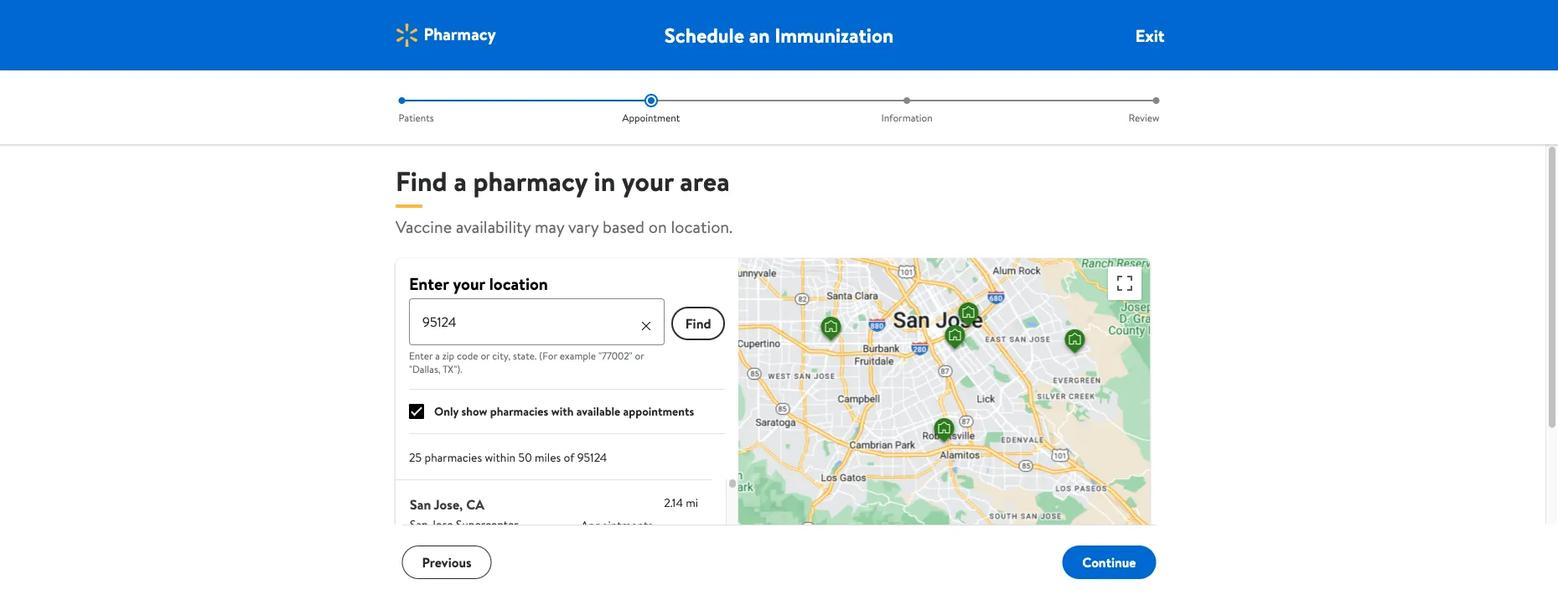 Task type: vqa. For each thing, say whether or not it's contained in the screenshot.
1st Step from the bottom of the page
no



Task type: describe. For each thing, give the bounding box(es) containing it.
1 horizontal spatial your
[[622, 162, 674, 200]]

25 pharmacies within 50 miles of 95124
[[409, 449, 607, 466]]

appointments
[[581, 517, 653, 534]]

patients list item
[[395, 94, 523, 124]]

continue button
[[1062, 546, 1156, 579]]

enter your location element
[[409, 298, 665, 376]]

based
[[603, 215, 645, 238]]

2.14
[[664, 495, 683, 511]]

only
[[434, 403, 459, 420]]

area
[[680, 162, 730, 200]]

tx").
[[443, 362, 463, 376]]

(for
[[539, 348, 557, 363]]

miles
[[535, 449, 561, 466]]

san jose neighborhood market #4174 image
[[942, 323, 969, 355]]

available inside appointments available
[[581, 532, 624, 548]]

vary
[[568, 215, 599, 238]]

list containing patients
[[395, 94, 1163, 124]]

vaccine availability may vary based on location.
[[396, 215, 733, 238]]

supercenter
[[456, 516, 518, 533]]

enter for enter a zip code or city, state. (for example "77002" or "dallas, tx").
[[409, 348, 433, 363]]

schedule
[[665, 21, 744, 49]]

2.14 mi
[[664, 495, 698, 511]]

appointments
[[623, 403, 694, 420]]

0 horizontal spatial pharmacies
[[425, 449, 482, 466]]

enter for enter your location
[[409, 272, 449, 295]]

#5884
[[410, 535, 444, 551]]

a for find
[[454, 162, 467, 200]]

map region
[[593, 164, 1237, 600]]

appointment list item
[[523, 94, 779, 124]]

previous button
[[402, 546, 492, 579]]

san jose, ca option group
[[396, 480, 713, 600]]

"dallas,
[[409, 362, 441, 376]]

san jose supercenter #5435 image
[[955, 300, 982, 332]]

example
[[560, 348, 596, 363]]

find for find a pharmacy in your area
[[396, 162, 447, 200]]

jose
[[430, 516, 453, 533]]

an
[[749, 21, 770, 49]]

state.
[[513, 348, 537, 363]]

appointment
[[622, 110, 680, 124]]

with
[[551, 403, 574, 420]]

vaccine
[[396, 215, 452, 238]]

information
[[881, 110, 933, 124]]

availability
[[456, 215, 531, 238]]

patients
[[399, 110, 434, 124]]

review
[[1129, 110, 1160, 124]]

san for san jose, ca
[[410, 495, 431, 514]]

clear zip code. image
[[640, 319, 653, 333]]

location
[[489, 272, 548, 295]]

25
[[409, 449, 422, 466]]

only show pharmacies with available appointments
[[434, 403, 694, 420]]

enter a zip code or city, state. (for example "77002" or "dallas, tx").
[[409, 348, 644, 376]]

information list item
[[779, 94, 1035, 124]]

find button
[[672, 307, 725, 340]]

find a pharmacy in your area
[[396, 162, 730, 200]]



Task type: locate. For each thing, give the bounding box(es) containing it.
san jose, ca
[[410, 495, 484, 514]]

or left city,
[[481, 348, 490, 363]]

appointments available
[[581, 517, 653, 548]]

pharmacy
[[473, 162, 588, 200]]

list
[[395, 94, 1163, 124]]

continue
[[1083, 553, 1136, 572]]

0 vertical spatial pharmacies
[[490, 403, 548, 420]]

0 vertical spatial your
[[622, 162, 674, 200]]

Only show pharmacies with available appointments checkbox
[[409, 404, 424, 419]]

1 vertical spatial available
[[581, 532, 624, 548]]

san jose supercenter #5884 image
[[931, 416, 958, 448]]

on
[[649, 215, 667, 238]]

enter down vaccine
[[409, 272, 449, 295]]

1 vertical spatial your
[[453, 272, 485, 295]]

0 horizontal spatial a
[[435, 348, 440, 363]]

available down 95124
[[581, 532, 624, 548]]

1 san from the top
[[410, 495, 431, 514]]

san jose neighborhood market #3023 image
[[1062, 327, 1089, 359]]

enter left the zip
[[409, 348, 433, 363]]

pharmacies left "with"
[[490, 403, 548, 420]]

1 vertical spatial enter
[[409, 348, 433, 363]]

pharmacy
[[424, 22, 496, 45]]

0 horizontal spatial your
[[453, 272, 485, 295]]

mi
[[686, 495, 698, 511]]

code
[[457, 348, 478, 363]]

pharmacies right '25'
[[425, 449, 482, 466]]

exit
[[1136, 23, 1165, 47]]

city,
[[492, 348, 511, 363]]

or
[[481, 348, 490, 363], [635, 348, 644, 363]]

available
[[577, 403, 621, 420], [581, 532, 624, 548]]

0 vertical spatial enter
[[409, 272, 449, 295]]

find right clear zip code. icon
[[685, 314, 711, 333]]

san inside san jose supercenter #5884
[[410, 516, 428, 533]]

find up vaccine
[[396, 162, 447, 200]]

exit button
[[1136, 23, 1165, 47]]

none radio containing san jose, ca
[[396, 480, 713, 599]]

of
[[564, 449, 575, 466]]

a up 'availability'
[[454, 162, 467, 200]]

a
[[454, 162, 467, 200], [435, 348, 440, 363]]

within
[[485, 449, 516, 466]]

1 horizontal spatial find
[[685, 314, 711, 333]]

san jose supercenter #5884
[[410, 516, 518, 551]]

your
[[622, 162, 674, 200], [453, 272, 485, 295]]

1 vertical spatial san
[[410, 516, 428, 533]]

find for find
[[685, 314, 711, 333]]

ca
[[466, 495, 484, 514]]

1 horizontal spatial pharmacies
[[490, 403, 548, 420]]

Enter a zip code or city, state. (For example "77002" or "Dallas, TX"). text field
[[409, 298, 665, 345]]

pharmacies
[[490, 403, 548, 420], [425, 449, 482, 466]]

san for san jose supercenter #5884
[[410, 516, 428, 533]]

may
[[535, 215, 564, 238]]

or right "77002"
[[635, 348, 644, 363]]

1 or from the left
[[481, 348, 490, 363]]

50
[[518, 449, 532, 466]]

san up #5884
[[410, 516, 428, 533]]

1 vertical spatial pharmacies
[[425, 449, 482, 466]]

2 enter from the top
[[409, 348, 433, 363]]

0 vertical spatial available
[[577, 403, 621, 420]]

previous
[[422, 553, 472, 572]]

your right in at the top of page
[[622, 162, 674, 200]]

find
[[396, 162, 447, 200], [685, 314, 711, 333]]

None radio
[[396, 480, 713, 599]]

enter inside enter a zip code or city, state. (for example "77002" or "dallas, tx").
[[409, 348, 433, 363]]

0 vertical spatial a
[[454, 162, 467, 200]]

1 horizontal spatial a
[[454, 162, 467, 200]]

available right "with"
[[577, 403, 621, 420]]

a inside enter a zip code or city, state. (for example "77002" or "dallas, tx").
[[435, 348, 440, 363]]

schedule an immunization
[[665, 21, 894, 49]]

1 enter from the top
[[409, 272, 449, 295]]

2 san from the top
[[410, 516, 428, 533]]

0 horizontal spatial or
[[481, 348, 490, 363]]

san jose neighborhood market #2486 image
[[818, 314, 845, 346]]

a left the zip
[[435, 348, 440, 363]]

a for enter
[[435, 348, 440, 363]]

"77002"
[[598, 348, 633, 363]]

0 vertical spatial find
[[396, 162, 447, 200]]

location.
[[671, 215, 733, 238]]

2 or from the left
[[635, 348, 644, 363]]

1 vertical spatial find
[[685, 314, 711, 333]]

your left location
[[453, 272, 485, 295]]

enter your location
[[409, 272, 548, 295]]

show
[[461, 403, 487, 420]]

san
[[410, 495, 431, 514], [410, 516, 428, 533]]

enter
[[409, 272, 449, 295], [409, 348, 433, 363]]

san left jose,
[[410, 495, 431, 514]]

in
[[594, 162, 616, 200]]

0 horizontal spatial find
[[396, 162, 447, 200]]

pharmacy button
[[394, 22, 496, 49]]

immunization
[[775, 21, 894, 49]]

1 horizontal spatial or
[[635, 348, 644, 363]]

find inside button
[[685, 314, 711, 333]]

jose,
[[434, 495, 463, 514]]

zip
[[442, 348, 454, 363]]

review list item
[[1035, 94, 1163, 124]]

1 vertical spatial a
[[435, 348, 440, 363]]

0 vertical spatial san
[[410, 495, 431, 514]]

95124
[[577, 449, 607, 466]]



